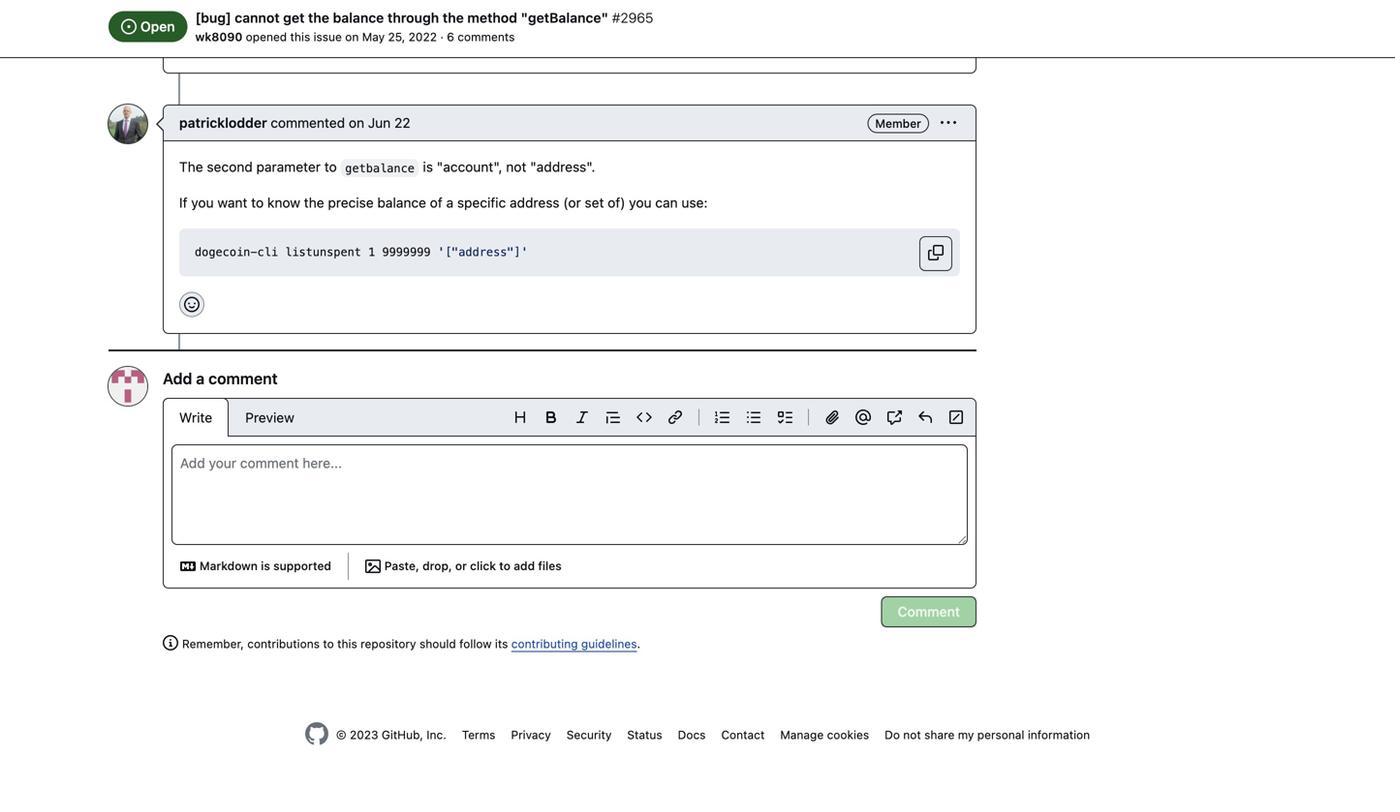 Task type: locate. For each thing, give the bounding box(es) containing it.
' down address
[[521, 246, 528, 259]]

[bug] cannot get the balance through the method "getbalance" #2965 wk8090 opened this issue on may 25, 2022 · 6 comments
[[195, 10, 653, 44]]

patricklodder
[[179, 115, 267, 131]]

dogecoin-
[[195, 246, 257, 259]]

balance inside [bug] cannot get the balance through the method "getbalance" #2965 wk8090 opened this issue on may 25, 2022 · 6 comments
[[333, 10, 384, 26]]

the right the know
[[304, 195, 324, 211]]

add or remove reactions element
[[179, 32, 204, 57], [179, 292, 204, 317]]

add or remove reactions image down [bug]
[[184, 37, 200, 52]]

2 add or remove reactions image from the top
[[184, 297, 200, 312]]

2 ' from the left
[[521, 246, 528, 259]]

balance left of
[[377, 195, 426, 211]]

2022
[[409, 30, 437, 44]]

1 vertical spatial is
[[261, 560, 270, 573]]

to
[[324, 159, 337, 175], [251, 195, 264, 211], [499, 560, 511, 573], [323, 638, 334, 651]]

preview button
[[229, 398, 311, 437]]

on left may
[[345, 30, 359, 44]]

can
[[655, 195, 678, 211]]

paste, drop, or click to add files
[[384, 560, 562, 573]]

1 vertical spatial add or remove reactions image
[[184, 297, 200, 312]]

a right add
[[196, 370, 205, 388]]

italic image
[[575, 410, 590, 425]]

1 vertical spatial balance
[[377, 195, 426, 211]]

0 vertical spatial on
[[345, 30, 359, 44]]

should
[[420, 638, 456, 651]]

add or remove reactions image down dogecoin-
[[184, 297, 200, 312]]

my
[[958, 729, 974, 742]]

wk8090
[[195, 30, 243, 44]]

["address"]
[[445, 246, 521, 259]]

paste, drop, or click to add files button
[[356, 553, 570, 580]]

dogecoin-cli listunspent 1 9999999 ' ["address"] '
[[195, 246, 528, 259]]

' right 9999999
[[438, 246, 445, 259]]

1 ' from the left
[[438, 246, 445, 259]]

0 vertical spatial not
[[506, 159, 527, 175]]

address
[[510, 195, 560, 211]]

0 horizontal spatial is
[[261, 560, 270, 573]]

drop,
[[423, 560, 452, 573]]

know
[[267, 195, 300, 211]]

cookies
[[827, 729, 869, 742]]

0 vertical spatial is
[[423, 159, 433, 175]]

security link
[[567, 729, 612, 742]]

1 vertical spatial not
[[903, 729, 921, 742]]

terms
[[462, 729, 496, 742]]

privacy
[[511, 729, 551, 742]]

you
[[191, 195, 214, 211], [629, 195, 652, 211]]

on left jun
[[349, 115, 364, 131]]

not
[[506, 159, 527, 175], [903, 729, 921, 742]]

the
[[179, 159, 203, 175]]

2 you from the left
[[629, 195, 652, 211]]

or
[[455, 560, 467, 573]]

balance
[[333, 10, 384, 26], [377, 195, 426, 211]]

cannot
[[235, 10, 280, 26]]

to left add
[[499, 560, 511, 573]]

paperclip image
[[825, 410, 840, 425]]

0 vertical spatial a
[[446, 195, 454, 211]]

is left "supported" on the bottom of the page
[[261, 560, 270, 573]]

this down the get
[[290, 30, 310, 44]]

the
[[308, 10, 329, 26], [443, 10, 464, 26], [304, 195, 324, 211]]

cross reference image
[[887, 410, 902, 425]]

method
[[467, 10, 517, 26]]

you right if
[[191, 195, 214, 211]]

0 vertical spatial balance
[[333, 10, 384, 26]]

add
[[514, 560, 535, 573]]

use:
[[682, 195, 708, 211]]

1 horizontal spatial you
[[629, 195, 652, 211]]

1 horizontal spatial not
[[903, 729, 921, 742]]

1 add or remove reactions image from the top
[[184, 37, 200, 52]]

code image
[[637, 410, 652, 425]]

add or remove reactions element down [bug]
[[179, 32, 204, 57]]

is up of
[[423, 159, 433, 175]]

tasklist image
[[777, 410, 793, 425]]

bold image
[[544, 410, 559, 425]]

diff ignored image
[[949, 410, 964, 425]]

0 horizontal spatial this
[[290, 30, 310, 44]]

1 vertical spatial add or remove reactions element
[[179, 292, 204, 317]]

0 vertical spatial add or remove reactions image
[[184, 37, 200, 52]]

remember, contributions to this repository should follow     its contributing guidelines .
[[182, 638, 641, 651]]

do not share my personal information
[[885, 729, 1090, 742]]

'
[[438, 246, 445, 259], [521, 246, 528, 259]]

do
[[885, 729, 900, 742]]

of)
[[608, 195, 625, 211]]

not up address
[[506, 159, 527, 175]]

cli
[[257, 246, 278, 259]]

docs
[[678, 729, 706, 742]]

the second parameter to getbalance is "account", not "address".
[[179, 159, 595, 175]]

0 vertical spatial add or remove reactions element
[[179, 32, 204, 57]]

supported
[[273, 560, 331, 573]]

inc.
[[427, 729, 446, 742]]

comment
[[209, 370, 278, 388]]

0 horizontal spatial you
[[191, 195, 214, 211]]

1 add or remove reactions element from the top
[[179, 32, 204, 57]]

link image
[[668, 410, 683, 425]]

0 horizontal spatial a
[[196, 370, 205, 388]]

is
[[423, 159, 433, 175], [261, 560, 270, 573]]

6
[[447, 30, 454, 44]]

this
[[290, 30, 310, 44], [337, 638, 357, 651]]

add a comment
[[163, 370, 278, 388]]

add or remove reactions element down dogecoin-
[[179, 292, 204, 317]]

1 horizontal spatial '
[[521, 246, 528, 259]]

quote image
[[606, 410, 621, 425]]

you right of) on the top left of page
[[629, 195, 652, 211]]

0 vertical spatial this
[[290, 30, 310, 44]]

this left the repository
[[337, 638, 357, 651]]

not right do at the right bottom of the page
[[903, 729, 921, 742]]

github,
[[382, 729, 423, 742]]

"getbalance"
[[521, 10, 608, 26]]

issue opened image
[[121, 19, 137, 34]]

1 horizontal spatial this
[[337, 638, 357, 651]]

a right of
[[446, 195, 454, 211]]

0 horizontal spatial '
[[438, 246, 445, 259]]

a
[[446, 195, 454, 211], [196, 370, 205, 388]]

security
[[567, 729, 612, 742]]

guidelines
[[581, 638, 637, 651]]

reply image
[[918, 410, 933, 425]]

markdown is supported
[[200, 560, 331, 573]]

[bug] cannot get the balance through the method "getbalance" link
[[195, 8, 608, 28]]

write tab panel
[[164, 445, 976, 588]]

  text field
[[172, 446, 967, 545]]

status
[[627, 729, 662, 742]]

commented
[[271, 115, 345, 131]]

2 add or remove reactions element from the top
[[179, 292, 204, 317]]

manage
[[780, 729, 824, 742]]

opened
[[246, 30, 287, 44]]

add or remove reactions image
[[184, 37, 200, 52], [184, 297, 200, 312]]

do not share my personal information button
[[885, 727, 1090, 744]]

to right contributions
[[323, 638, 334, 651]]

add or remove reactions image for 2nd 'add or remove reactions' element
[[184, 297, 200, 312]]

remember,
[[182, 638, 244, 651]]

balance up may
[[333, 10, 384, 26]]

wk8090 link
[[195, 30, 243, 44]]



Task type: describe. For each thing, give the bounding box(es) containing it.
comment button
[[881, 597, 977, 628]]

of
[[430, 195, 443, 211]]

1 horizontal spatial is
[[423, 159, 433, 175]]

to inside button
[[499, 560, 511, 573]]

write button
[[163, 398, 229, 437]]

want
[[217, 195, 247, 211]]

privacy link
[[511, 729, 551, 742]]

precise
[[328, 195, 374, 211]]

contact
[[721, 729, 765, 742]]

22
[[394, 115, 411, 131]]

0 horizontal spatial not
[[506, 159, 527, 175]]

contributions
[[247, 638, 320, 651]]

list ordered image
[[715, 410, 731, 425]]

the up "issue"
[[308, 10, 329, 26]]

  text field inside write tab panel
[[172, 446, 967, 545]]

listunspent
[[285, 246, 361, 259]]

paste,
[[384, 560, 419, 573]]

#2965
[[612, 10, 653, 26]]

docs link
[[678, 729, 706, 742]]

parameter
[[256, 159, 321, 175]]

may
[[362, 30, 385, 44]]

add a comment tab list
[[163, 398, 311, 437]]

info image
[[163, 636, 178, 651]]

"account",
[[437, 159, 502, 175]]

comment
[[898, 604, 960, 620]]

9999999
[[382, 246, 431, 259]]

jun
[[368, 115, 391, 131]]

add a comment element
[[163, 367, 977, 628]]

25,
[[388, 30, 405, 44]]

files
[[538, 560, 562, 573]]

to up precise
[[324, 159, 337, 175]]

comments
[[458, 30, 515, 44]]

1 vertical spatial a
[[196, 370, 205, 388]]

through
[[388, 10, 439, 26]]

set
[[585, 195, 604, 211]]

second
[[207, 159, 253, 175]]

.
[[637, 638, 641, 651]]

share
[[924, 729, 955, 742]]

repository
[[361, 638, 416, 651]]

patricklodder link
[[179, 115, 267, 131]]

[bug]
[[195, 10, 231, 26]]

status link
[[627, 729, 662, 742]]

@patricklodder image
[[109, 105, 147, 144]]

(or
[[563, 195, 581, 211]]

© 2023 github, inc.
[[336, 729, 446, 742]]

"address".
[[530, 159, 595, 175]]

personal
[[977, 729, 1025, 742]]

2023
[[350, 729, 378, 742]]

follow
[[459, 638, 492, 651]]

image image
[[365, 559, 381, 575]]

on inside [bug] cannot get the balance through the method "getbalance" #2965 wk8090 opened this issue on may 25, 2022 · 6 comments
[[345, 30, 359, 44]]

get
[[283, 10, 305, 26]]

©
[[336, 729, 346, 742]]

contributing
[[511, 638, 578, 651]]

·
[[440, 30, 444, 44]]

manage cookies
[[780, 729, 869, 742]]

@stephmara image
[[109, 367, 147, 406]]

information
[[1028, 729, 1090, 742]]

issue
[[314, 30, 342, 44]]

click
[[470, 560, 496, 573]]

list unordered image
[[746, 410, 762, 425]]

member
[[875, 117, 921, 131]]

heading image
[[513, 410, 528, 425]]

add or remove reactions image for 1st 'add or remove reactions' element
[[184, 37, 200, 52]]

this inside [bug] cannot get the balance through the method "getbalance" #2965 wk8090 opened this issue on may 25, 2022 · 6 comments
[[290, 30, 310, 44]]

getbalance
[[345, 162, 415, 175]]

add
[[163, 370, 192, 388]]

1 vertical spatial this
[[337, 638, 357, 651]]

1 vertical spatial on
[[349, 115, 364, 131]]

copy image
[[928, 245, 944, 261]]

not inside button
[[903, 729, 921, 742]]

write
[[179, 410, 212, 426]]

terms link
[[462, 729, 496, 742]]

homepage image
[[305, 723, 328, 746]]

1 you from the left
[[191, 195, 214, 211]]

on jun 22 link
[[349, 115, 411, 131]]

mention image
[[856, 410, 871, 425]]

markdown is supported link
[[172, 553, 340, 580]]

if
[[179, 195, 188, 211]]

is inside write tab panel
[[261, 560, 270, 573]]

show options image
[[941, 116, 956, 131]]

specific
[[457, 195, 506, 211]]

contact link
[[721, 729, 765, 742]]

if you want to know the precise balance of a specific address (or set of) you can use:
[[179, 195, 708, 211]]

to right the "want"
[[251, 195, 264, 211]]

open
[[140, 18, 175, 34]]

contributing guidelines link
[[511, 638, 637, 651]]

the up 6
[[443, 10, 464, 26]]

markdown
[[200, 560, 258, 573]]

1 horizontal spatial a
[[446, 195, 454, 211]]

markdown image
[[180, 559, 196, 575]]

preview
[[245, 410, 294, 426]]

patricklodder commented on jun 22
[[179, 115, 411, 131]]



Task type: vqa. For each thing, say whether or not it's contained in the screenshot.
ISSUES
no



